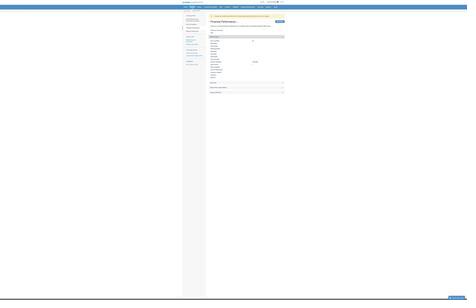 Task type: vqa. For each thing, say whether or not it's contained in the screenshot.
Verified
yes



Task type: describe. For each thing, give the bounding box(es) containing it.
rfp,
[[347, 34, 351, 36]]

tell
[[248, 85, 251, 87]]

other liabilities
[[281, 89, 294, 91]]

is
[[333, 34, 334, 36]]

0 horizontal spatial &
[[255, 41, 256, 43]]

feedback
[[248, 81, 257, 83]]

customers
[[319, 34, 327, 36]]

financial
[[290, 34, 296, 36]]

setup link
[[364, 7, 372, 11]]

service/time
[[273, 8, 283, 10]]

governance
[[248, 27, 258, 29]]

you
[[258, 85, 260, 87]]

us
[[251, 85, 253, 87]]

current liabilities
[[281, 82, 295, 84]]

details
[[307, 34, 312, 36]]

& inside environmental, social, governance & diversity
[[258, 27, 259, 29]]

environmental,
[[248, 24, 260, 26]]

2 your from the left
[[316, 34, 319, 36]]

catalogs
[[311, 8, 318, 10]]

coupa verified
[[256, 13, 267, 15]]

sourcing
[[344, 8, 351, 10]]

rfq
[[351, 34, 355, 36]]

business performance link
[[320, 7, 342, 11]]

other assets
[[281, 85, 291, 87]]

your
[[245, 13, 248, 15]]

service/time sheets link
[[271, 7, 291, 11]]

references
[[256, 41, 265, 43]]

home
[[245, 8, 250, 10]]

share
[[281, 34, 285, 36]]

coupa verified link
[[256, 13, 267, 16]]

receivable
[[288, 92, 297, 94]]

what
[[254, 85, 257, 87]]

1 vertical spatial profile
[[249, 13, 253, 15]]

coupa
[[256, 13, 261, 15]]

sourcing link
[[342, 7, 353, 11]]

tell us what you think button
[[248, 85, 264, 87]]

your profile link
[[245, 13, 253, 16]]

other for other liabilities
[[281, 89, 285, 91]]

sheets
[[284, 8, 289, 10]]

verified
[[261, 13, 267, 15]]

liabilities for other liabilities
[[286, 89, 294, 91]]

1 horizontal spatial performance
[[329, 8, 340, 10]]

account
[[281, 92, 288, 94]]

environmental, social, governance & diversity
[[248, 24, 266, 29]]

asn link
[[291, 7, 298, 11]]

invoices link
[[299, 7, 309, 11]]

service/time sheets
[[273, 8, 289, 10]]

profile link
[[252, 7, 261, 11]]

your profile
[[245, 13, 253, 15]]



Task type: locate. For each thing, give the bounding box(es) containing it.
1 vertical spatial other
[[281, 89, 285, 91]]

business
[[321, 8, 329, 10]]

liabilities
[[287, 82, 295, 84], [286, 89, 294, 91]]

0 vertical spatial liabilities
[[287, 82, 295, 84]]

business performance
[[321, 8, 340, 10]]

&
[[258, 27, 259, 29], [255, 41, 256, 43]]

1 other from the top
[[281, 85, 285, 87]]

diversity
[[260, 27, 266, 29]]

profile up coupa
[[254, 8, 259, 10]]

alert
[[278, 19, 380, 25]]

coupa supplier portal image
[[242, 0, 272, 6]]

social,
[[260, 24, 265, 26]]

setup
[[365, 8, 370, 10]]

0 vertical spatial profile
[[254, 8, 259, 10]]

orders
[[263, 8, 269, 10]]

with
[[312, 34, 315, 36]]

think
[[261, 85, 264, 87]]

& left "diversity" at the top of page
[[258, 27, 259, 29]]

navigation
[[346, 0, 380, 5]]

performance left details
[[297, 34, 306, 36]]

orders link
[[261, 7, 270, 11]]

0 vertical spatial other
[[281, 85, 285, 87]]

ratings
[[248, 41, 254, 43]]

current
[[281, 82, 287, 84]]

account receivable
[[281, 92, 297, 94]]

0 horizontal spatial performance
[[297, 34, 306, 36]]

add-ons
[[355, 8, 362, 10]]

1 horizontal spatial profile
[[254, 8, 259, 10]]

liabilities up assets
[[287, 82, 295, 84]]

0 horizontal spatial your
[[286, 34, 289, 36]]

1 vertical spatial liabilities
[[286, 89, 294, 91]]

which
[[328, 34, 332, 36]]

your right the share
[[286, 34, 289, 36]]

performance
[[329, 8, 340, 10], [297, 34, 306, 36]]

1 your from the left
[[286, 34, 289, 36]]

0 horizontal spatial profile
[[249, 13, 253, 15]]

other
[[281, 85, 285, 87], [281, 89, 285, 91]]

add-ons link
[[353, 7, 363, 11]]

environmental, social, governance & diversity link
[[243, 23, 275, 30]]

1 horizontal spatial your
[[316, 34, 319, 36]]

share your financial performance details with your customers which is requested during rfp, rfq process
[[281, 34, 361, 36]]

1 horizontal spatial &
[[258, 27, 259, 29]]

your
[[286, 34, 289, 36], [316, 34, 319, 36]]

ratings & references link
[[243, 39, 275, 44]]

asn
[[293, 8, 296, 10]]

ons
[[359, 8, 362, 10]]

& right ratings at the right of the page
[[255, 41, 256, 43]]

add-
[[355, 8, 359, 10]]

home link
[[244, 7, 252, 11]]

other for other assets
[[281, 85, 285, 87]]

2 other from the top
[[281, 89, 285, 91]]

profile right your
[[249, 13, 253, 15]]

other up the account
[[281, 89, 285, 91]]

other down current
[[281, 85, 285, 87]]

assets
[[286, 85, 291, 87]]

requested
[[334, 34, 342, 36]]

profile
[[254, 8, 259, 10], [249, 13, 253, 15]]

tell us what you think
[[248, 85, 264, 87]]

liabilities for current liabilities
[[287, 82, 295, 84]]

0 vertical spatial &
[[258, 27, 259, 29]]

0 vertical spatial performance
[[329, 8, 340, 10]]

invoices
[[300, 8, 307, 10]]

your right with
[[316, 34, 319, 36]]

process
[[355, 34, 361, 36]]

1 vertical spatial &
[[255, 41, 256, 43]]

ratings & references
[[248, 41, 265, 43]]

liabilities up account receivable
[[286, 89, 294, 91]]

catalogs link
[[309, 7, 319, 11]]

1 vertical spatial performance
[[297, 34, 306, 36]]

performance right business
[[329, 8, 340, 10]]

during
[[342, 34, 347, 36]]



